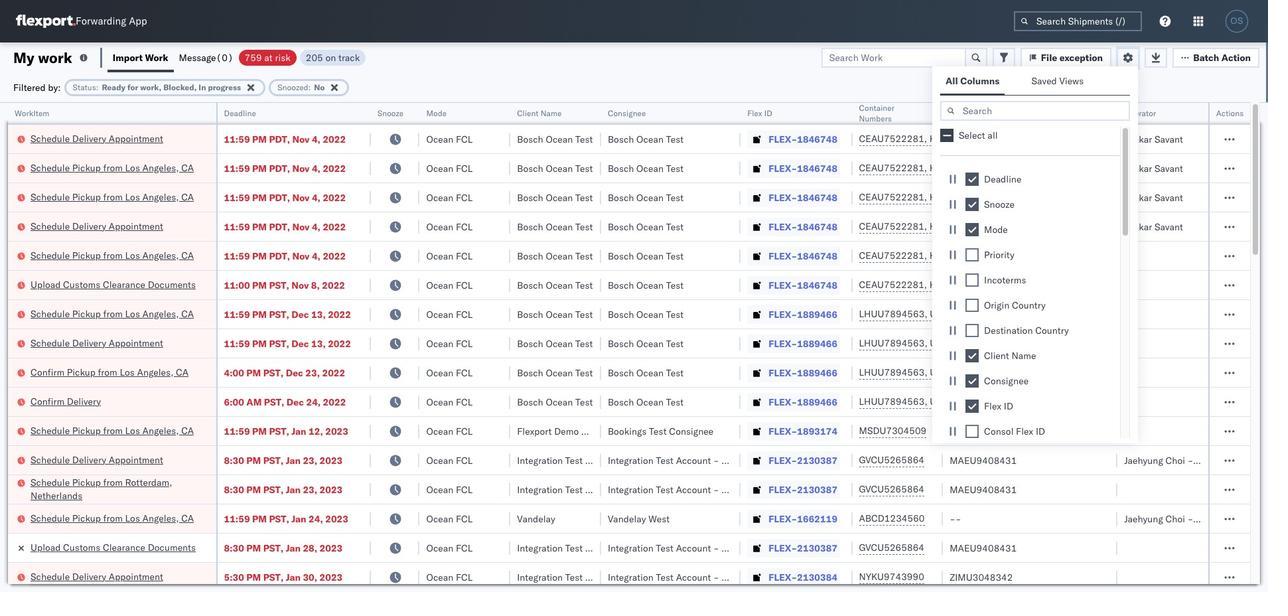 Task type: locate. For each thing, give the bounding box(es) containing it.
batch action button
[[1173, 47, 1260, 67]]

0 vertical spatial deadline
[[224, 108, 256, 118]]

3 lagerfeld from the top
[[741, 542, 781, 554]]

4 flex- from the top
[[769, 221, 798, 233]]

schedule for 4th schedule pickup from los angeles, ca button from the top
[[31, 308, 70, 320]]

1 vertical spatial flex id
[[985, 400, 1014, 412]]

client inside client name button
[[517, 108, 539, 118]]

appointment for 1st schedule delivery appointment button from the bottom's schedule delivery appointment link
[[109, 571, 163, 583]]

1 horizontal spatial mode
[[985, 224, 1008, 236]]

pst, up 11:59 pm pst, jan 24, 2023
[[263, 484, 284, 496]]

11:59 pm pst, jan 12, 2023
[[224, 425, 349, 437]]

4 schedule delivery appointment link from the top
[[31, 453, 163, 466]]

deadline button
[[217, 106, 358, 119]]

ceau7522281, for 5th schedule delivery appointment button from the bottom of the page schedule delivery appointment link
[[859, 133, 928, 145]]

flex-1889466 for schedule delivery appointment
[[769, 338, 838, 350]]

1 11:59 pm pdt, nov 4, 2022 from the top
[[224, 133, 346, 145]]

clearance inside button
[[103, 279, 145, 290]]

flex-1846748 for 5th schedule delivery appointment button from the bottom of the page schedule delivery appointment link
[[769, 133, 838, 145]]

7 flex- from the top
[[769, 308, 798, 320]]

resize handle column header for mbl/mawb numbers
[[1102, 103, 1118, 592]]

jan left 30,
[[286, 571, 301, 583]]

nov for schedule delivery appointment link associated with 4th schedule delivery appointment button from the bottom
[[292, 221, 310, 233]]

1 vertical spatial id
[[1004, 400, 1014, 412]]

origin down incoterms
[[985, 299, 1010, 311]]

ocean fcl
[[427, 133, 473, 145], [427, 162, 473, 174], [427, 192, 473, 203], [427, 221, 473, 233], [427, 250, 473, 262], [427, 279, 473, 291], [427, 308, 473, 320], [427, 338, 473, 350], [427, 367, 473, 379], [427, 396, 473, 408], [427, 425, 473, 437], [427, 454, 473, 466], [427, 484, 473, 496], [427, 513, 473, 525], [427, 542, 473, 554], [427, 571, 473, 583]]

flex
[[748, 108, 763, 118], [985, 400, 1002, 412], [1017, 426, 1034, 438]]

dec up 4:00 pm pst, dec 23, 2022 on the bottom
[[292, 338, 309, 350]]

1 horizontal spatial client name
[[985, 350, 1037, 362]]

1 horizontal spatial flex id
[[985, 400, 1014, 412]]

1 integration from the top
[[608, 454, 654, 466]]

1 vertical spatial 8:30 pm pst, jan 23, 2023
[[224, 484, 343, 496]]

maeu9736123
[[950, 425, 1017, 437]]

from for schedule pickup from rotterdam, netherlands link
[[103, 476, 123, 488]]

from for schedule pickup from los angeles, ca link associated with 3rd schedule pickup from los angeles, ca button from the top
[[103, 249, 123, 261]]

pickup inside button
[[67, 366, 96, 378]]

from for schedule pickup from los angeles, ca link corresponding to 1st schedule pickup from los angeles, ca button from the top
[[103, 162, 123, 174]]

1 ceau7522281, hlxu6269489, hlxu8034992 from the top
[[859, 133, 1065, 145]]

0 horizontal spatial flex id
[[748, 108, 773, 118]]

2130387
[[798, 454, 838, 466], [798, 484, 838, 496], [798, 542, 838, 554]]

ceau7522281, for schedule pickup from los angeles, ca link corresponding to 1st schedule pickup from los angeles, ca button from the top
[[859, 162, 928, 174]]

2 fcl from the top
[[456, 162, 473, 174]]

from inside schedule pickup from rotterdam, netherlands
[[103, 476, 123, 488]]

2 vertical spatial 2130387
[[798, 542, 838, 554]]

schedule pickup from los angeles, ca link for fifth schedule pickup from los angeles, ca button from the bottom of the page
[[31, 190, 194, 203]]

maeu9408431 up --
[[950, 484, 1017, 496]]

4 ceau7522281, from the top
[[859, 220, 928, 232]]

1 horizontal spatial snooze
[[985, 199, 1015, 210]]

gvcu5265864 down msdu7304509
[[859, 454, 925, 466]]

0 vertical spatial snooze
[[378, 108, 404, 118]]

2130387 down 1662119
[[798, 542, 838, 554]]

8 11:59 from the top
[[224, 425, 250, 437]]

from inside confirm pickup from los angeles, ca link
[[98, 366, 117, 378]]

14 ocean fcl from the top
[[427, 513, 473, 525]]

lagerfeld up flex-1662119
[[741, 484, 781, 496]]

5 ceau7522281, hlxu6269489, hlxu8034992 from the top
[[859, 250, 1065, 262]]

3 flex-2130387 from the top
[[769, 542, 838, 554]]

0 vertical spatial clearance
[[103, 279, 145, 290]]

schedule delivery appointment link for 1st schedule delivery appointment button from the bottom
[[31, 570, 163, 583]]

3 flex- from the top
[[769, 192, 798, 203]]

0 vertical spatial customs
[[63, 279, 100, 290]]

4 test123456 from the top
[[950, 221, 1006, 233]]

2 vertical spatial flex-2130387
[[769, 542, 838, 554]]

1 4, from the top
[[312, 133, 321, 145]]

lhuu7894563, for confirm pickup from los angeles, ca
[[859, 366, 928, 378]]

name inside button
[[541, 108, 562, 118]]

0 vertical spatial confirm
[[31, 366, 64, 378]]

1889466 for confirm pickup from los angeles, ca
[[798, 367, 838, 379]]

vandelay for vandelay
[[517, 513, 556, 525]]

6 schedule pickup from los angeles, ca link from the top
[[31, 512, 194, 525]]

11 flex- from the top
[[769, 425, 798, 437]]

1 1889466 from the top
[[798, 308, 838, 320]]

5 hlxu8034992 from the top
[[1000, 250, 1065, 262]]

0 vertical spatial country
[[1012, 299, 1046, 311]]

2 13, from the top
[[311, 338, 326, 350]]

4 lhuu7894563, uetu5238478 from the top
[[859, 396, 995, 408]]

resize handle column header for mode
[[495, 103, 511, 592]]

1 horizontal spatial :
[[308, 82, 311, 92]]

3 integration from the top
[[608, 542, 654, 554]]

schedule pickup from los angeles, ca link for 1st schedule pickup from los angeles, ca button from the top
[[31, 161, 194, 174]]

24, up 28,
[[309, 513, 323, 525]]

confirm
[[31, 366, 64, 378], [31, 395, 64, 407]]

abcd1234560
[[859, 513, 925, 524]]

confirm pickup from los angeles, ca
[[31, 366, 189, 378]]

13, up 4:00 pm pst, dec 23, 2022 on the bottom
[[311, 338, 326, 350]]

client
[[517, 108, 539, 118], [985, 350, 1010, 362]]

1 vertical spatial upload
[[31, 541, 61, 553]]

jan
[[292, 425, 306, 437], [286, 454, 301, 466], [286, 484, 301, 496], [292, 513, 306, 525], [286, 542, 301, 554], [286, 571, 301, 583]]

nyku9743990
[[859, 571, 925, 583]]

bookings
[[608, 425, 647, 437]]

1 horizontal spatial id
[[1004, 400, 1014, 412]]

23, up 6:00 am pst, dec 24, 2022
[[306, 367, 320, 379]]

11:59 pm pst, dec 13, 2022 down the 11:00 pm pst, nov 8, 2022 at the top
[[224, 308, 351, 320]]

maeu9408431 down maeu9736123
[[950, 454, 1017, 466]]

0 vertical spatial name
[[541, 108, 562, 118]]

schedule
[[31, 132, 70, 144], [31, 162, 70, 174], [31, 191, 70, 203], [31, 220, 70, 232], [31, 249, 70, 261], [31, 308, 70, 320], [31, 337, 70, 349], [31, 425, 70, 437], [31, 454, 70, 466], [31, 476, 70, 488], [31, 512, 70, 524], [31, 571, 70, 583]]

lagerfeld up flex-2130384
[[741, 542, 781, 554]]

3 appointment from the top
[[109, 337, 163, 349]]

country for destination country
[[1036, 325, 1069, 337]]

ceau7522281, hlxu6269489, hlxu8034992
[[859, 133, 1065, 145], [859, 162, 1065, 174], [859, 191, 1065, 203], [859, 220, 1065, 232], [859, 250, 1065, 262], [859, 279, 1065, 291]]

ceau7522281, for schedule delivery appointment link associated with 4th schedule delivery appointment button from the bottom
[[859, 220, 928, 232]]

upload inside button
[[31, 279, 61, 290]]

ceau7522281, for first upload customs clearance documents link from the top of the page
[[859, 279, 928, 291]]

0 vertical spatial upload
[[31, 279, 61, 290]]

1 vertical spatial 2130387
[[798, 484, 838, 496]]

flex-
[[769, 133, 798, 145], [769, 162, 798, 174], [769, 192, 798, 203], [769, 221, 798, 233], [769, 250, 798, 262], [769, 279, 798, 291], [769, 308, 798, 320], [769, 338, 798, 350], [769, 367, 798, 379], [769, 396, 798, 408], [769, 425, 798, 437], [769, 454, 798, 466], [769, 484, 798, 496], [769, 513, 798, 525], [769, 542, 798, 554], [769, 571, 798, 583]]

12 schedule from the top
[[31, 571, 70, 583]]

None checkbox
[[966, 198, 979, 211], [966, 248, 979, 262], [966, 324, 979, 337], [966, 400, 979, 413], [966, 198, 979, 211], [966, 248, 979, 262], [966, 324, 979, 337], [966, 400, 979, 413]]

1 vertical spatial country
[[1036, 325, 1069, 337]]

1 vertical spatial maeu9408431
[[950, 484, 1017, 496]]

1 vertical spatial flex
[[985, 400, 1002, 412]]

1 8:30 pm pst, jan 23, 2023 from the top
[[224, 454, 343, 466]]

1 savant from the top
[[1155, 133, 1184, 145]]

1 vertical spatial 24,
[[309, 513, 323, 525]]

0 horizontal spatial client
[[517, 108, 539, 118]]

: for snoozed
[[308, 82, 311, 92]]

15 fcl from the top
[[456, 542, 473, 554]]

documents inside button
[[148, 279, 196, 290]]

11 resize handle column header from the left
[[1235, 103, 1251, 592]]

3 ocean fcl from the top
[[427, 192, 473, 203]]

deadline inside button
[[224, 108, 256, 118]]

1 integration test account - karl lagerfeld from the top
[[608, 454, 781, 466]]

0 horizontal spatial mode
[[427, 108, 447, 118]]

5 ceau7522281, from the top
[[859, 250, 928, 262]]

2 vertical spatial 8:30
[[224, 542, 244, 554]]

0 vertical spatial documents
[[148, 279, 196, 290]]

11:59 pm pst, jan 24, 2023
[[224, 513, 349, 525]]

ca inside button
[[176, 366, 189, 378]]

resize handle column header
[[200, 103, 216, 592], [355, 103, 371, 592], [404, 103, 420, 592], [495, 103, 511, 592], [585, 103, 601, 592], [725, 103, 741, 592], [837, 103, 853, 592], [928, 103, 944, 592], [1102, 103, 1118, 592], [1193, 103, 1209, 592], [1235, 103, 1251, 592]]

6 ocean fcl from the top
[[427, 279, 473, 291]]

10 flex- from the top
[[769, 396, 798, 408]]

schedule delivery appointment for 1st schedule delivery appointment button from the bottom's schedule delivery appointment link
[[31, 571, 163, 583]]

schedule delivery appointment link for 4th schedule delivery appointment button from the top of the page
[[31, 453, 163, 466]]

2023 down 12,
[[320, 454, 343, 466]]

2023 right 30,
[[320, 571, 343, 583]]

0 vertical spatial 24,
[[306, 396, 321, 408]]

schedule inside schedule pickup from rotterdam, netherlands
[[31, 476, 70, 488]]

upload
[[31, 279, 61, 290], [31, 541, 61, 553]]

schedule for 1st schedule delivery appointment button from the bottom
[[31, 571, 70, 583]]

schedule pickup from los angeles, ca link for sixth schedule pickup from los angeles, ca button from the top of the page
[[31, 512, 194, 525]]

origin country
[[985, 299, 1046, 311]]

0 vertical spatial maeu9408431
[[950, 454, 1017, 466]]

0 vertical spatial gvcu5265864
[[859, 454, 925, 466]]

0 horizontal spatial client name
[[517, 108, 562, 118]]

1 vertical spatial 11:59 pm pst, dec 13, 2022
[[224, 338, 351, 350]]

4 schedule pickup from los angeles, ca link from the top
[[31, 307, 194, 320]]

0 vertical spatial client name
[[517, 108, 562, 118]]

2 schedule pickup from los angeles, ca from the top
[[31, 191, 194, 203]]

1 horizontal spatial deadline
[[985, 173, 1022, 185]]

numbers inside container numbers
[[859, 114, 892, 123]]

dec for confirm pickup from los angeles, ca
[[286, 367, 303, 379]]

hlxu8034992
[[1000, 133, 1065, 145], [1000, 162, 1065, 174], [1000, 191, 1065, 203], [1000, 220, 1065, 232], [1000, 250, 1065, 262], [1000, 279, 1065, 291]]

23, up 11:59 pm pst, jan 24, 2023
[[303, 484, 317, 496]]

jan up 28,
[[292, 513, 306, 525]]

1 vertical spatial flex-2130387
[[769, 484, 838, 496]]

id
[[765, 108, 773, 118], [1004, 400, 1014, 412], [1036, 426, 1046, 438]]

1 vertical spatial client name
[[985, 350, 1037, 362]]

deadline down progress
[[224, 108, 256, 118]]

11:59 pm pst, dec 13, 2022 up 4:00 pm pst, dec 23, 2022 on the bottom
[[224, 338, 351, 350]]

1 lhuu7894563, from the top
[[859, 308, 928, 320]]

flex id
[[748, 108, 773, 118], [985, 400, 1014, 412]]

schedule delivery appointment link for 4th schedule delivery appointment button from the bottom
[[31, 219, 163, 233]]

uetu5238478
[[930, 308, 995, 320], [930, 337, 995, 349], [930, 366, 995, 378], [930, 396, 995, 408]]

0 horizontal spatial name
[[541, 108, 562, 118]]

schedule delivery appointment
[[31, 132, 163, 144], [31, 220, 163, 232], [31, 337, 163, 349], [31, 454, 163, 466], [31, 571, 163, 583]]

0 vertical spatial flex
[[748, 108, 763, 118]]

pst, up 4:00 pm pst, dec 23, 2022 on the bottom
[[269, 338, 289, 350]]

flex-1662119 button
[[748, 510, 841, 528], [748, 510, 841, 528]]

2 horizontal spatial id
[[1036, 426, 1046, 438]]

pst, down 8:30 pm pst, jan 28, 2023
[[263, 571, 284, 583]]

0 vertical spatial mode
[[427, 108, 447, 118]]

delivery for 4th schedule delivery appointment button from the top of the page
[[72, 454, 106, 466]]

schedule for schedule pickup from rotterdam, netherlands button
[[31, 476, 70, 488]]

lagerfeld
[[741, 454, 781, 466], [741, 484, 781, 496], [741, 542, 781, 554], [741, 571, 781, 583]]

appointment for 4th schedule delivery appointment button from the top of the page schedule delivery appointment link
[[109, 454, 163, 466]]

2 11:59 pm pdt, nov 4, 2022 from the top
[[224, 162, 346, 174]]

0 horizontal spatial origin
[[985, 299, 1010, 311]]

pst, up 6:00 am pst, dec 24, 2022
[[263, 367, 284, 379]]

saved views button
[[1027, 69, 1092, 95]]

: left no
[[308, 82, 311, 92]]

2 hlxu8034992 from the top
[[1000, 162, 1065, 174]]

None checkbox
[[941, 129, 954, 142], [966, 173, 979, 186], [966, 223, 979, 236], [966, 274, 979, 287], [966, 299, 979, 312], [966, 349, 979, 362], [966, 374, 979, 388], [966, 425, 979, 438], [941, 129, 954, 142], [966, 173, 979, 186], [966, 223, 979, 236], [966, 274, 979, 287], [966, 299, 979, 312], [966, 349, 979, 362], [966, 374, 979, 388], [966, 425, 979, 438]]

Search text field
[[941, 101, 1131, 121]]

pst, right am in the left of the page
[[264, 396, 284, 408]]

country right 'destination' at the right of page
[[1036, 325, 1069, 337]]

schedule pickup from los angeles, ca link
[[31, 161, 194, 174], [31, 190, 194, 203], [31, 249, 194, 262], [31, 307, 194, 320], [31, 424, 194, 437], [31, 512, 194, 525]]

pst, left 8,
[[269, 279, 289, 291]]

origin left "agent"
[[1216, 454, 1242, 466]]

los inside button
[[120, 366, 135, 378]]

appointment for 3rd schedule delivery appointment button from the bottom schedule delivery appointment link
[[109, 337, 163, 349]]

5 4, from the top
[[312, 250, 321, 262]]

2 integration from the top
[[608, 484, 654, 496]]

confirm for confirm delivery
[[31, 395, 64, 407]]

client name
[[517, 108, 562, 118], [985, 350, 1037, 362]]

lhuu7894563, uetu5238478 for confirm delivery
[[859, 396, 995, 408]]

8:30 up 5:30 on the bottom left of page
[[224, 542, 244, 554]]

flex id button
[[741, 106, 840, 119]]

1 horizontal spatial numbers
[[998, 108, 1031, 118]]

1 vertical spatial clearance
[[103, 541, 145, 553]]

1662119
[[798, 513, 838, 525]]

account
[[676, 454, 711, 466], [676, 484, 711, 496], [676, 542, 711, 554], [676, 571, 711, 583]]

0 vertical spatial 2130387
[[798, 454, 838, 466]]

flexport. image
[[16, 15, 76, 28]]

1 vertical spatial documents
[[148, 541, 196, 553]]

id inside the flex id button
[[765, 108, 773, 118]]

0 horizontal spatial :
[[96, 82, 99, 92]]

mbl/mawb numbers button
[[944, 106, 1105, 119]]

mode inside button
[[427, 108, 447, 118]]

0 horizontal spatial flex
[[748, 108, 763, 118]]

0 vertical spatial 13,
[[311, 308, 326, 320]]

1889466 for schedule delivery appointment
[[798, 338, 838, 350]]

abcdefg78456546 for confirm pickup from los angeles, ca
[[950, 367, 1039, 379]]

1 vertical spatial mode
[[985, 224, 1008, 236]]

jan down the 11:59 pm pst, jan 12, 2023
[[286, 454, 301, 466]]

los
[[125, 162, 140, 174], [125, 191, 140, 203], [125, 249, 140, 261], [125, 308, 140, 320], [120, 366, 135, 378], [125, 425, 140, 437], [125, 512, 140, 524]]

2 flex-1889466 from the top
[[769, 338, 838, 350]]

10 fcl from the top
[[456, 396, 473, 408]]

0 horizontal spatial numbers
[[859, 114, 892, 123]]

flex-1846748 button
[[748, 130, 841, 148], [748, 130, 841, 148], [748, 159, 841, 178], [748, 159, 841, 178], [748, 188, 841, 207], [748, 188, 841, 207], [748, 217, 841, 236], [748, 217, 841, 236], [748, 247, 841, 265], [748, 247, 841, 265], [748, 276, 841, 294], [748, 276, 841, 294]]

confirm pickup from los angeles, ca link
[[31, 365, 189, 379]]

omkar
[[1125, 133, 1153, 145], [1125, 162, 1153, 174], [1125, 192, 1153, 203], [1125, 221, 1153, 233]]

0 vertical spatial 23,
[[306, 367, 320, 379]]

5 resize handle column header from the left
[[585, 103, 601, 592]]

2 schedule delivery appointment from the top
[[31, 220, 163, 232]]

omkar savant
[[1125, 133, 1184, 145], [1125, 162, 1184, 174], [1125, 192, 1184, 203], [1125, 221, 1184, 233]]

16 flex- from the top
[[769, 571, 798, 583]]

6 resize handle column header from the left
[[725, 103, 741, 592]]

23, for confirm pickup from los angeles, ca
[[306, 367, 320, 379]]

3 gvcu5265864 from the top
[[859, 542, 925, 554]]

from for sixth schedule pickup from los angeles, ca button from the top of the page's schedule pickup from los angeles, ca link
[[103, 512, 123, 524]]

1 vertical spatial client
[[985, 350, 1010, 362]]

1 confirm from the top
[[31, 366, 64, 378]]

0 vertical spatial origin
[[985, 299, 1010, 311]]

schedule for 4th schedule delivery appointment button from the top of the page
[[31, 454, 70, 466]]

3 abcdefg78456546 from the top
[[950, 367, 1039, 379]]

ca
[[181, 162, 194, 174], [181, 191, 194, 203], [181, 249, 194, 261], [181, 308, 194, 320], [176, 366, 189, 378], [181, 425, 194, 437], [181, 512, 194, 524]]

7 fcl from the top
[[456, 308, 473, 320]]

0 vertical spatial 8:30 pm pst, jan 23, 2023
[[224, 454, 343, 466]]

2 vertical spatial id
[[1036, 426, 1046, 438]]

2023 up 11:59 pm pst, jan 24, 2023
[[320, 484, 343, 496]]

import work
[[113, 51, 168, 63]]

7 11:59 from the top
[[224, 338, 250, 350]]

1 horizontal spatial origin
[[1216, 454, 1242, 466]]

0 vertical spatial 11:59 pm pst, dec 13, 2022
[[224, 308, 351, 320]]

5 flex-1846748 from the top
[[769, 250, 838, 262]]

6 schedule from the top
[[31, 308, 70, 320]]

0 vertical spatial upload customs clearance documents link
[[31, 278, 196, 291]]

3 1889466 from the top
[[798, 367, 838, 379]]

dec up the 11:59 pm pst, jan 12, 2023
[[287, 396, 304, 408]]

2 ceau7522281, hlxu6269489, hlxu8034992 from the top
[[859, 162, 1065, 174]]

file
[[1042, 51, 1058, 63]]

uetu5238478 for schedule delivery appointment
[[930, 337, 995, 349]]

nov for schedule pickup from los angeles, ca link associated with 3rd schedule pickup from los angeles, ca button from the top
[[292, 250, 310, 262]]

lagerfeld down flex-1893174
[[741, 454, 781, 466]]

1 maeu9408431 from the top
[[950, 454, 1017, 466]]

8,
[[311, 279, 320, 291]]

nov for first upload customs clearance documents link from the top of the page
[[292, 279, 309, 291]]

24, up 12,
[[306, 396, 321, 408]]

dec down the 11:00 pm pst, nov 8, 2022 at the top
[[292, 308, 309, 320]]

0 vertical spatial flex id
[[748, 108, 773, 118]]

13, down 8,
[[311, 308, 326, 320]]

1 vertical spatial 13,
[[311, 338, 326, 350]]

-
[[714, 454, 719, 466], [1188, 454, 1194, 466], [714, 484, 719, 496], [950, 513, 956, 525], [956, 513, 962, 525], [714, 542, 719, 554], [714, 571, 719, 583]]

0 vertical spatial 8:30
[[224, 454, 244, 466]]

0 horizontal spatial vandelay
[[517, 513, 556, 525]]

1 schedule delivery appointment from the top
[[31, 132, 163, 144]]

2 clearance from the top
[[103, 541, 145, 553]]

8:30 up 11:59 pm pst, jan 24, 2023
[[224, 484, 244, 496]]

deadline down all at the right top
[[985, 173, 1022, 185]]

1 horizontal spatial vandelay
[[608, 513, 646, 525]]

9 schedule from the top
[[31, 454, 70, 466]]

2 upload from the top
[[31, 541, 61, 553]]

ceau7522281, for schedule pickup from los angeles, ca link associated with 3rd schedule pickup from los angeles, ca button from the top
[[859, 250, 928, 262]]

snooze
[[378, 108, 404, 118], [985, 199, 1015, 210]]

0 vertical spatial id
[[765, 108, 773, 118]]

lhuu7894563, uetu5238478 for confirm pickup from los angeles, ca
[[859, 366, 995, 378]]

1 upload customs clearance documents from the top
[[31, 279, 196, 290]]

schedule pickup from los angeles, ca link for 3rd schedule pickup from los angeles, ca button from the top
[[31, 249, 194, 262]]

jan up 11:59 pm pst, jan 24, 2023
[[286, 484, 301, 496]]

4 schedule delivery appointment button from the top
[[31, 453, 163, 468]]

1 vertical spatial upload customs clearance documents link
[[31, 541, 196, 554]]

2 account from the top
[[676, 484, 711, 496]]

2 vertical spatial maeu9408431
[[950, 542, 1017, 554]]

gvcu5265864 up "nyku9743990"
[[859, 542, 925, 554]]

maeu9408431 up the zimu3048342
[[950, 542, 1017, 554]]

numbers down the container
[[859, 114, 892, 123]]

0 vertical spatial upload customs clearance documents
[[31, 279, 196, 290]]

my
[[13, 48, 34, 67]]

maeu9408431
[[950, 454, 1017, 466], [950, 484, 1017, 496], [950, 542, 1017, 554]]

8:30 down 6:00
[[224, 454, 244, 466]]

0 vertical spatial flex-2130387
[[769, 454, 838, 466]]

2 vertical spatial gvcu5265864
[[859, 542, 925, 554]]

6 ceau7522281, from the top
[[859, 279, 928, 291]]

views
[[1060, 75, 1084, 87]]

8:30 pm pst, jan 23, 2023 down the 11:59 pm pst, jan 12, 2023
[[224, 454, 343, 466]]

1 documents from the top
[[148, 279, 196, 290]]

mode button
[[420, 106, 497, 119]]

on
[[326, 51, 336, 63]]

dec for confirm delivery
[[287, 396, 304, 408]]

appointment for schedule delivery appointment link associated with 4th schedule delivery appointment button from the bottom
[[109, 220, 163, 232]]

lagerfeld left 2130384
[[741, 571, 781, 583]]

1 vertical spatial gvcu5265864
[[859, 483, 925, 495]]

5 schedule delivery appointment from the top
[[31, 571, 163, 583]]

destination
[[985, 325, 1033, 337]]

blocked,
[[163, 82, 197, 92]]

0 horizontal spatial snooze
[[378, 108, 404, 118]]

numbers right mbl/mawb
[[998, 108, 1031, 118]]

dec up 6:00 am pst, dec 24, 2022
[[286, 367, 303, 379]]

1 vertical spatial customs
[[63, 541, 100, 553]]

2 maeu9408431 from the top
[[950, 484, 1017, 496]]

1 resize handle column header from the left
[[200, 103, 216, 592]]

flex-1893174
[[769, 425, 838, 437]]

1 vertical spatial confirm
[[31, 395, 64, 407]]

country for origin country
[[1012, 299, 1046, 311]]

8 fcl from the top
[[456, 338, 473, 350]]

0 horizontal spatial id
[[765, 108, 773, 118]]

flex-1893174 button
[[748, 422, 841, 440], [748, 422, 841, 440]]

1 lagerfeld from the top
[[741, 454, 781, 466]]

lhuu7894563,
[[859, 308, 928, 320], [859, 337, 928, 349], [859, 366, 928, 378], [859, 396, 928, 408]]

1 flex-1889466 from the top
[[769, 308, 838, 320]]

1 vertical spatial 8:30
[[224, 484, 244, 496]]

1 vertical spatial origin
[[1216, 454, 1242, 466]]

28,
[[303, 542, 317, 554]]

gvcu5265864 up abcd1234560
[[859, 483, 925, 495]]

lhuu7894563, uetu5238478 for schedule delivery appointment
[[859, 337, 995, 349]]

resize handle column header for consignee
[[725, 103, 741, 592]]

delivery for 5th schedule delivery appointment button from the bottom of the page
[[72, 132, 106, 144]]

23, down 12,
[[303, 454, 317, 466]]

flex-1846748
[[769, 133, 838, 145], [769, 162, 838, 174], [769, 192, 838, 203], [769, 221, 838, 233], [769, 250, 838, 262], [769, 279, 838, 291]]

consignee
[[608, 108, 646, 118], [985, 375, 1029, 387], [582, 425, 626, 437], [669, 425, 714, 437]]

resize handle column header for container numbers
[[928, 103, 944, 592]]

from for fifth schedule pickup from los angeles, ca button from the bottom of the page schedule pickup from los angeles, ca link
[[103, 191, 123, 203]]

angeles,
[[142, 162, 179, 174], [142, 191, 179, 203], [142, 249, 179, 261], [142, 308, 179, 320], [137, 366, 174, 378], [142, 425, 179, 437], [142, 512, 179, 524]]

schedule for 3rd schedule pickup from los angeles, ca button from the top
[[31, 249, 70, 261]]

23,
[[306, 367, 320, 379], [303, 454, 317, 466], [303, 484, 317, 496]]

: left ready
[[96, 82, 99, 92]]

4:00
[[224, 367, 244, 379]]

import work button
[[107, 42, 174, 72]]

country up destination country
[[1012, 299, 1046, 311]]

8:30 pm pst, jan 23, 2023 up 11:59 pm pst, jan 24, 2023
[[224, 484, 343, 496]]

4 integration from the top
[[608, 571, 654, 583]]

2 schedule pickup from los angeles, ca button from the top
[[31, 190, 194, 205]]

5 test123456 from the top
[[950, 250, 1006, 262]]

karl
[[722, 454, 739, 466], [722, 484, 739, 496], [722, 542, 739, 554], [722, 571, 739, 583]]

origin
[[985, 299, 1010, 311], [1216, 454, 1242, 466]]

2 vertical spatial flex
[[1017, 426, 1034, 438]]

consignee button
[[601, 106, 728, 119]]

numbers
[[998, 108, 1031, 118], [859, 114, 892, 123]]

1 vertical spatial deadline
[[985, 173, 1022, 185]]

flex-2130384 button
[[748, 568, 841, 587], [748, 568, 841, 587]]

flex-1889466 for confirm pickup from los angeles, ca
[[769, 367, 838, 379]]

forwarding app link
[[16, 15, 147, 28]]

6 flex- from the top
[[769, 279, 798, 291]]

3 1846748 from the top
[[798, 192, 838, 203]]

:
[[96, 82, 99, 92], [308, 82, 311, 92]]

1846748
[[798, 133, 838, 145], [798, 162, 838, 174], [798, 192, 838, 203], [798, 221, 838, 233], [798, 250, 838, 262], [798, 279, 838, 291]]

0 vertical spatial client
[[517, 108, 539, 118]]

1 vertical spatial upload customs clearance documents
[[31, 541, 196, 553]]

pdt,
[[269, 133, 290, 145], [269, 162, 290, 174], [269, 192, 290, 203], [269, 221, 290, 233], [269, 250, 290, 262]]

2130387 down 1893174
[[798, 454, 838, 466]]

savant
[[1155, 133, 1184, 145], [1155, 162, 1184, 174], [1155, 192, 1184, 203], [1155, 221, 1184, 233]]

1 vertical spatial name
[[1012, 350, 1037, 362]]

appointment
[[109, 132, 163, 144], [109, 220, 163, 232], [109, 337, 163, 349], [109, 454, 163, 466], [109, 571, 163, 583]]

mode
[[427, 108, 447, 118], [985, 224, 1008, 236]]

flex-2130387 up flex-2130384
[[769, 542, 838, 554]]

2023 right 28,
[[320, 542, 343, 554]]

confirm delivery button
[[31, 395, 101, 409]]

priority
[[985, 249, 1015, 261]]

2 schedule pickup from los angeles, ca link from the top
[[31, 190, 194, 203]]

4 hlxu8034992 from the top
[[1000, 220, 1065, 232]]

flex-2130387 down flex-1893174
[[769, 454, 838, 466]]

5 schedule pickup from los angeles, ca button from the top
[[31, 424, 194, 439]]

resize handle column header for flex id
[[837, 103, 853, 592]]

0 horizontal spatial deadline
[[224, 108, 256, 118]]

2130387 up 1662119
[[798, 484, 838, 496]]

12 flex- from the top
[[769, 454, 798, 466]]

from for schedule pickup from los angeles, ca link associated with 4th schedule pickup from los angeles, ca button from the top
[[103, 308, 123, 320]]

pst, down the 11:00 pm pst, nov 8, 2022 at the top
[[269, 308, 289, 320]]

4 ocean fcl from the top
[[427, 221, 473, 233]]

abcdefg78456546 for confirm delivery
[[950, 396, 1039, 408]]

1 vertical spatial 23,
[[303, 454, 317, 466]]

gvcu5265864
[[859, 454, 925, 466], [859, 483, 925, 495], [859, 542, 925, 554]]

flex-2130387 up flex-1662119
[[769, 484, 838, 496]]

3 schedule from the top
[[31, 191, 70, 203]]



Task type: vqa. For each thing, say whether or not it's contained in the screenshot.
4,
yes



Task type: describe. For each thing, give the bounding box(es) containing it.
4 karl from the top
[[722, 571, 739, 583]]

status
[[73, 82, 96, 92]]

from for confirm pickup from los angeles, ca link
[[98, 366, 117, 378]]

choi
[[1166, 454, 1186, 466]]

1 uetu5238478 from the top
[[930, 308, 995, 320]]

dec for schedule delivery appointment
[[292, 338, 309, 350]]

2 karl from the top
[[722, 484, 739, 496]]

3 8:30 from the top
[[224, 542, 244, 554]]

schedule pickup from los angeles, ca link for 4th schedule pickup from los angeles, ca button from the top
[[31, 307, 194, 320]]

delivery for 4th schedule delivery appointment button from the bottom
[[72, 220, 106, 232]]

schedule pickup from rotterdam, netherlands link
[[31, 476, 199, 502]]

status : ready for work, blocked, in progress
[[73, 82, 241, 92]]

4 integration test account - karl lagerfeld from the top
[[608, 571, 781, 583]]

lhuu7894563, for confirm delivery
[[859, 396, 928, 408]]

resize handle column header for workitem
[[200, 103, 216, 592]]

Search Work text field
[[822, 47, 966, 67]]

1 ocean fcl from the top
[[427, 133, 473, 145]]

destination country
[[985, 325, 1069, 337]]

customs inside button
[[63, 279, 100, 290]]

appointment for 5th schedule delivery appointment button from the bottom of the page schedule delivery appointment link
[[109, 132, 163, 144]]

1 gvcu5265864 from the top
[[859, 454, 925, 466]]

5:30
[[224, 571, 244, 583]]

bookings test consignee
[[608, 425, 714, 437]]

saved
[[1032, 75, 1057, 87]]

2 11:59 pm pst, dec 13, 2022 from the top
[[224, 338, 351, 350]]

container numbers
[[859, 103, 895, 123]]

uetu5238478 for confirm delivery
[[930, 396, 995, 408]]

2 gvcu5265864 from the top
[[859, 483, 925, 495]]

1 test123456 from the top
[[950, 133, 1006, 145]]

5:30 pm pst, jan 30, 2023
[[224, 571, 343, 583]]

schedule for 5th schedule delivery appointment button from the bottom of the page
[[31, 132, 70, 144]]

759
[[245, 51, 262, 63]]

pst, up the 5:30 pm pst, jan 30, 2023
[[263, 542, 284, 554]]

6 hlxu6269489, from the top
[[930, 279, 998, 291]]

12,
[[309, 425, 323, 437]]

angeles, inside confirm pickup from los angeles, ca link
[[137, 366, 174, 378]]

confirm for confirm pickup from los angeles, ca
[[31, 366, 64, 378]]

all
[[946, 75, 959, 87]]

30,
[[303, 571, 317, 583]]

3 resize handle column header from the left
[[404, 103, 420, 592]]

1 schedule delivery appointment button from the top
[[31, 132, 163, 146]]

1 vertical spatial snooze
[[985, 199, 1015, 210]]

3 omkar from the top
[[1125, 192, 1153, 203]]

pst, up 8:30 pm pst, jan 28, 2023
[[269, 513, 289, 525]]

2 hlxu6269489, from the top
[[930, 162, 998, 174]]

4 11:59 from the top
[[224, 221, 250, 233]]

consol flex id
[[985, 426, 1046, 438]]

9 11:59 from the top
[[224, 513, 250, 525]]

incoterms
[[985, 274, 1027, 286]]

8 flex- from the top
[[769, 338, 798, 350]]

5 1846748 from the top
[[798, 250, 838, 262]]

2 test123456 from the top
[[950, 162, 1006, 174]]

schedule delivery appointment link for 3rd schedule delivery appointment button from the bottom
[[31, 336, 163, 350]]

numbers for container numbers
[[859, 114, 892, 123]]

6 1846748 from the top
[[798, 279, 838, 291]]

lhuu7894563, for schedule delivery appointment
[[859, 337, 928, 349]]

flex-1846748 for schedule pickup from los angeles, ca link associated with 3rd schedule pickup from los angeles, ca button from the top
[[769, 250, 838, 262]]

schedule for sixth schedule pickup from los angeles, ca button from the top of the page
[[31, 512, 70, 524]]

24, for 2022
[[306, 396, 321, 408]]

3 hlxu6269489, from the top
[[930, 191, 998, 203]]

import
[[113, 51, 143, 63]]

759 at risk
[[245, 51, 291, 63]]

6 hlxu8034992 from the top
[[1000, 279, 1065, 291]]

1 flex-2130387 from the top
[[769, 454, 838, 466]]

3 schedule pickup from los angeles, ca button from the top
[[31, 249, 194, 263]]

all
[[988, 129, 998, 141]]

1 1846748 from the top
[[798, 133, 838, 145]]

batch
[[1194, 51, 1220, 63]]

action
[[1222, 51, 1251, 63]]

ready
[[102, 82, 125, 92]]

205
[[306, 51, 323, 63]]

select all
[[959, 129, 998, 141]]

abcdefg78456546 for schedule delivery appointment
[[950, 338, 1039, 350]]

select
[[959, 129, 986, 141]]

16 ocean fcl from the top
[[427, 571, 473, 583]]

schedule for 1st schedule pickup from los angeles, ca button from the top
[[31, 162, 70, 174]]

jaehyung
[[1125, 454, 1164, 466]]

3 maeu9408431 from the top
[[950, 542, 1017, 554]]

1 11:59 from the top
[[224, 133, 250, 145]]

6:00 am pst, dec 24, 2022
[[224, 396, 346, 408]]

1 upload customs clearance documents link from the top
[[31, 278, 196, 291]]

from for schedule pickup from los angeles, ca link related to second schedule pickup from los angeles, ca button from the bottom
[[103, 425, 123, 437]]

11:00 pm pst, nov 8, 2022
[[224, 279, 345, 291]]

nov for 5th schedule delivery appointment button from the bottom of the page schedule delivery appointment link
[[292, 133, 310, 145]]

client name button
[[511, 106, 588, 119]]

jan left 12,
[[292, 425, 306, 437]]

3 ceau7522281, from the top
[[859, 191, 928, 203]]

2 4, from the top
[[312, 162, 321, 174]]

client name inside button
[[517, 108, 562, 118]]

4 savant from the top
[[1155, 221, 1184, 233]]

schedule delivery appointment for 5th schedule delivery appointment button from the bottom of the page schedule delivery appointment link
[[31, 132, 163, 144]]

1 2130387 from the top
[[798, 454, 838, 466]]

resize handle column header for deadline
[[355, 103, 371, 592]]

schedule pickup from rotterdam, netherlands
[[31, 476, 172, 502]]

2 integration test account - karl lagerfeld from the top
[[608, 484, 781, 496]]

4 11:59 pm pdt, nov 4, 2022 from the top
[[224, 221, 346, 233]]

6:00
[[224, 396, 244, 408]]

2 2130387 from the top
[[798, 484, 838, 496]]

4 4, from the top
[[312, 221, 321, 233]]

3 karl from the top
[[722, 542, 739, 554]]

1 flex- from the top
[[769, 133, 798, 145]]

batch action
[[1194, 51, 1251, 63]]

5 11:59 pm pdt, nov 4, 2022 from the top
[[224, 250, 346, 262]]

3 11:59 pm pdt, nov 4, 2022 from the top
[[224, 192, 346, 203]]

2 schedule delivery appointment button from the top
[[31, 219, 163, 234]]

6 ceau7522281, hlxu6269489, hlxu8034992 from the top
[[859, 279, 1065, 291]]

saved views
[[1032, 75, 1084, 87]]

nov for schedule pickup from los angeles, ca link corresponding to 1st schedule pickup from los angeles, ca button from the top
[[292, 162, 310, 174]]

6 test123456 from the top
[[950, 279, 1006, 291]]

forwarding
[[76, 15, 126, 28]]

2023 right 12,
[[325, 425, 349, 437]]

upload for second upload customs clearance documents link from the top
[[31, 541, 61, 553]]

schedule pickup from los angeles, ca link for second schedule pickup from los angeles, ca button from the bottom
[[31, 424, 194, 437]]

1 abcdefg78456546 from the top
[[950, 308, 1039, 320]]

resize handle column header for client name
[[585, 103, 601, 592]]

operator
[[1125, 108, 1157, 118]]

10 resize handle column header from the left
[[1193, 103, 1209, 592]]

4 pdt, from the top
[[269, 221, 290, 233]]

1893174
[[798, 425, 838, 437]]

flex id inside button
[[748, 108, 773, 118]]

--
[[950, 513, 962, 525]]

west
[[649, 513, 670, 525]]

all columns
[[946, 75, 1000, 87]]

schedule pickup from rotterdam, netherlands button
[[31, 476, 199, 504]]

upload for first upload customs clearance documents link from the top of the page
[[31, 279, 61, 290]]

6 schedule pickup from los angeles, ca from the top
[[31, 512, 194, 524]]

os
[[1231, 16, 1244, 26]]

jaehyung choi - test origin agent
[[1125, 454, 1269, 466]]

schedule for second schedule pickup from los angeles, ca button from the bottom
[[31, 425, 70, 437]]

pickup inside schedule pickup from rotterdam, netherlands
[[72, 476, 101, 488]]

24, for 2023
[[309, 513, 323, 525]]

1 horizontal spatial client
[[985, 350, 1010, 362]]

confirm delivery link
[[31, 395, 101, 408]]

message (0)
[[179, 51, 233, 63]]

3 omkar savant from the top
[[1125, 192, 1184, 203]]

at
[[264, 51, 273, 63]]

in
[[199, 82, 206, 92]]

demo
[[554, 425, 579, 437]]

1 horizontal spatial flex
[[985, 400, 1002, 412]]

1 omkar savant from the top
[[1125, 133, 1184, 145]]

3 test123456 from the top
[[950, 192, 1006, 203]]

schedule for 4th schedule delivery appointment button from the bottom
[[31, 220, 70, 232]]

flexport demo consignee
[[517, 425, 626, 437]]

2 1846748 from the top
[[798, 162, 838, 174]]

mbl/mawb
[[950, 108, 996, 118]]

14 fcl from the top
[[456, 513, 473, 525]]

4 1846748 from the top
[[798, 221, 838, 233]]

forwarding app
[[76, 15, 147, 28]]

2 vertical spatial 23,
[[303, 484, 317, 496]]

delivery for 1st schedule delivery appointment button from the bottom
[[72, 571, 106, 583]]

vandelay west
[[608, 513, 670, 525]]

Search Shipments (/) text field
[[1014, 11, 1143, 31]]

jan left 28,
[[286, 542, 301, 554]]

schedule for fifth schedule pickup from los angeles, ca button from the bottom of the page
[[31, 191, 70, 203]]

pst, down the 11:59 pm pst, jan 12, 2023
[[263, 454, 284, 466]]

5 hlxu6269489, from the top
[[930, 250, 998, 262]]

flex-1889466 for confirm delivery
[[769, 396, 838, 408]]

flex-2130384
[[769, 571, 838, 583]]

workitem
[[15, 108, 49, 118]]

am
[[247, 396, 262, 408]]

workitem button
[[8, 106, 203, 119]]

2 ocean fcl from the top
[[427, 162, 473, 174]]

app
[[129, 15, 147, 28]]

flex-1846748 for first upload customs clearance documents link from the top of the page
[[769, 279, 838, 291]]

(0)
[[216, 51, 233, 63]]

schedule delivery appointment link for 5th schedule delivery appointment button from the bottom of the page
[[31, 132, 163, 145]]

5 schedule pickup from los angeles, ca from the top
[[31, 425, 194, 437]]

2 horizontal spatial flex
[[1017, 426, 1034, 438]]

message
[[179, 51, 216, 63]]

1 hlxu8034992 from the top
[[1000, 133, 1065, 145]]

1 11:59 pm pst, dec 13, 2022 from the top
[[224, 308, 351, 320]]

schedule for 3rd schedule delivery appointment button from the bottom
[[31, 337, 70, 349]]

container numbers button
[[853, 100, 930, 124]]

vandelay for vandelay west
[[608, 513, 646, 525]]

exception
[[1060, 51, 1104, 63]]

mbl/mawb numbers
[[950, 108, 1031, 118]]

os button
[[1222, 6, 1253, 37]]

progress
[[208, 82, 241, 92]]

flexport
[[517, 425, 552, 437]]

numbers for mbl/mawb numbers
[[998, 108, 1031, 118]]

snoozed
[[278, 82, 308, 92]]

delivery for confirm delivery button
[[67, 395, 101, 407]]

delivery for 3rd schedule delivery appointment button from the bottom
[[72, 337, 106, 349]]

uetu5238478 for confirm pickup from los angeles, ca
[[930, 366, 995, 378]]

: for status
[[96, 82, 99, 92]]

1 13, from the top
[[311, 308, 326, 320]]

rotterdam,
[[125, 476, 172, 488]]

flex-1846748 for schedule delivery appointment link associated with 4th schedule delivery appointment button from the bottom
[[769, 221, 838, 233]]

1 horizontal spatial name
[[1012, 350, 1037, 362]]

upload customs clearance documents button
[[31, 278, 196, 292]]

5 schedule delivery appointment button from the top
[[31, 570, 163, 585]]

2 documents from the top
[[148, 541, 196, 553]]

4 ceau7522281, hlxu6269489, hlxu8034992 from the top
[[859, 220, 1065, 232]]

1 omkar from the top
[[1125, 133, 1153, 145]]

16 fcl from the top
[[456, 571, 473, 583]]

pst, down 6:00 am pst, dec 24, 2022
[[269, 425, 289, 437]]

zimu3048342
[[950, 571, 1013, 583]]

flex inside button
[[748, 108, 763, 118]]

snoozed : no
[[278, 82, 325, 92]]

11 fcl from the top
[[456, 425, 473, 437]]

flex-1846748 for schedule pickup from los angeles, ca link corresponding to 1st schedule pickup from los angeles, ca button from the top
[[769, 162, 838, 174]]

4:00 pm pst, dec 23, 2022
[[224, 367, 345, 379]]

schedule delivery appointment for 3rd schedule delivery appointment button from the bottom schedule delivery appointment link
[[31, 337, 163, 349]]

schedule delivery appointment for schedule delivery appointment link associated with 4th schedule delivery appointment button from the bottom
[[31, 220, 163, 232]]

4 lagerfeld from the top
[[741, 571, 781, 583]]

consol
[[985, 426, 1014, 438]]

agent
[[1244, 454, 1269, 466]]

1 hlxu6269489, from the top
[[930, 133, 998, 145]]

schedule delivery appointment for 4th schedule delivery appointment button from the top of the page schedule delivery appointment link
[[31, 454, 163, 466]]

3 ceau7522281, hlxu6269489, hlxu8034992 from the top
[[859, 191, 1065, 203]]

confirm pickup from los angeles, ca button
[[31, 365, 189, 380]]

23, for schedule delivery appointment
[[303, 454, 317, 466]]

3 2130387 from the top
[[798, 542, 838, 554]]

2023 up 8:30 pm pst, jan 28, 2023
[[325, 513, 349, 525]]

netherlands
[[31, 490, 83, 502]]

2 8:30 pm pst, jan 23, 2023 from the top
[[224, 484, 343, 496]]

my work
[[13, 48, 72, 67]]

work
[[38, 48, 72, 67]]

filtered by:
[[13, 81, 61, 93]]

2130384
[[798, 571, 838, 583]]

work,
[[140, 82, 161, 92]]

13 ocean fcl from the top
[[427, 484, 473, 496]]

15 ocean fcl from the top
[[427, 542, 473, 554]]

13 fcl from the top
[[456, 484, 473, 496]]

4 account from the top
[[676, 571, 711, 583]]

track
[[339, 51, 360, 63]]

work
[[145, 51, 168, 63]]

no
[[314, 82, 325, 92]]

1889466 for confirm delivery
[[798, 396, 838, 408]]

consignee inside button
[[608, 108, 646, 118]]

1 lhuu7894563, uetu5238478 from the top
[[859, 308, 995, 320]]

6 fcl from the top
[[456, 279, 473, 291]]



